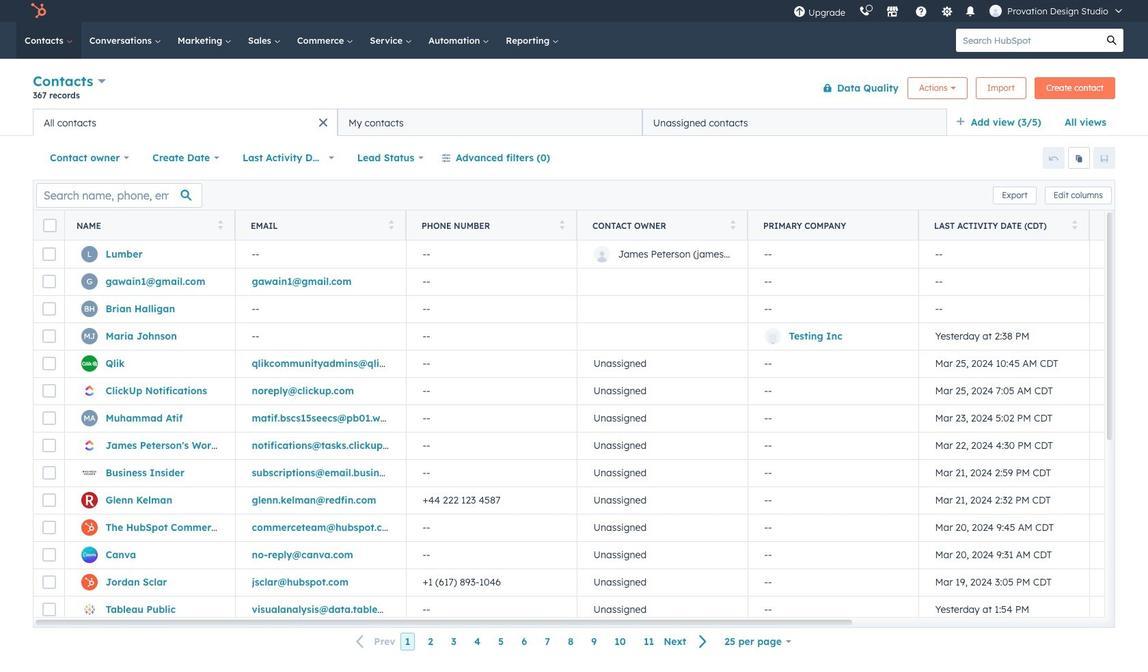 Task type: describe. For each thing, give the bounding box(es) containing it.
1 press to sort. element from the left
[[218, 220, 223, 231]]

3 press to sort. image from the left
[[1072, 220, 1077, 229]]

1 press to sort. image from the left
[[218, 220, 223, 229]]

5 press to sort. element from the left
[[1072, 220, 1077, 231]]

2 press to sort. image from the left
[[388, 220, 394, 229]]

2 press to sort. element from the left
[[388, 220, 394, 231]]



Task type: vqa. For each thing, say whether or not it's contained in the screenshot.
conversation within the button
no



Task type: locate. For each thing, give the bounding box(es) containing it.
0 horizontal spatial press to sort. image
[[218, 220, 223, 229]]

1 horizontal spatial press to sort. image
[[730, 220, 735, 229]]

Search HubSpot search field
[[956, 29, 1100, 52]]

menu
[[787, 0, 1132, 22]]

3 press to sort. element from the left
[[559, 220, 564, 231]]

column header
[[748, 210, 919, 241]]

press to sort. image for 3rd the press to sort. element
[[559, 220, 564, 229]]

2 press to sort. image from the left
[[730, 220, 735, 229]]

marketplaces image
[[886, 6, 899, 18]]

pagination navigation
[[348, 633, 716, 651]]

4 press to sort. element from the left
[[730, 220, 735, 231]]

press to sort. image
[[218, 220, 223, 229], [388, 220, 394, 229], [1072, 220, 1077, 229]]

banner
[[33, 70, 1115, 109]]

press to sort. image
[[559, 220, 564, 229], [730, 220, 735, 229]]

james peterson image
[[990, 5, 1002, 17]]

press to sort. element
[[218, 220, 223, 231], [388, 220, 394, 231], [559, 220, 564, 231], [730, 220, 735, 231], [1072, 220, 1077, 231]]

Search name, phone, email addresses, or company search field
[[36, 183, 202, 207]]

1 press to sort. image from the left
[[559, 220, 564, 229]]

press to sort. image for second the press to sort. element from right
[[730, 220, 735, 229]]

1 horizontal spatial press to sort. image
[[388, 220, 394, 229]]

2 horizontal spatial press to sort. image
[[1072, 220, 1077, 229]]

0 horizontal spatial press to sort. image
[[559, 220, 564, 229]]



